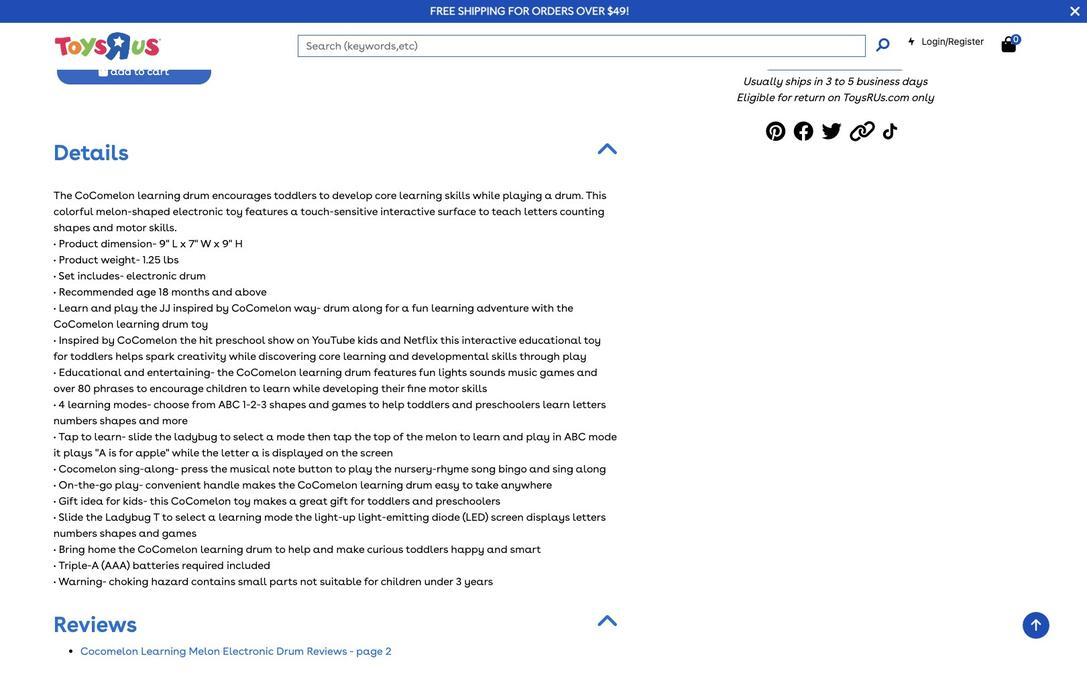 Task type: locate. For each thing, give the bounding box(es) containing it.
motor down lights
[[429, 382, 459, 395]]

return
[[794, 91, 825, 104]]

the left hit
[[180, 334, 196, 347]]

1 light- from the left
[[315, 511, 343, 524]]

games down the developing
[[332, 399, 366, 411]]

0 horizontal spatial by
[[102, 334, 115, 347]]

included
[[227, 560, 270, 572]]

0 horizontal spatial add
[[111, 65, 131, 78]]

h
[[235, 238, 243, 250]]

skills up sounds
[[491, 350, 517, 363]]

14 • from the top
[[54, 543, 56, 556]]

add
[[812, 51, 833, 64], [111, 65, 131, 78]]

shopping bag image
[[800, 52, 809, 62], [99, 66, 108, 77]]

drum right way-
[[323, 302, 350, 315]]

skills down sounds
[[462, 382, 487, 395]]

adventure
[[477, 302, 529, 315]]

apple"
[[136, 447, 169, 460]]

while down discovering
[[293, 382, 320, 395]]

1 vertical spatial screen
[[491, 511, 524, 524]]

from
[[192, 399, 216, 411]]

drum down 'nursery-'
[[406, 479, 432, 492]]

0 horizontal spatial 9"
[[159, 238, 169, 250]]

ladybug
[[105, 511, 151, 524]]

1 horizontal spatial light-
[[358, 511, 386, 524]]

0 horizontal spatial on
[[297, 334, 309, 347]]

details link
[[54, 140, 129, 166]]

3
[[825, 75, 831, 88], [261, 399, 267, 411], [456, 576, 462, 588]]

abc left 1-
[[218, 399, 240, 411]]

learn-
[[94, 431, 126, 443]]

learning up surface at the top left
[[399, 189, 442, 202]]

drum down the jj
[[162, 318, 188, 331]]

play up bingo
[[526, 431, 550, 443]]

0 vertical spatial 3
[[825, 75, 831, 88]]

1 x from the left
[[180, 238, 186, 250]]

is right the "a
[[109, 447, 116, 460]]

1 vertical spatial this
[[150, 495, 168, 508]]

1 vertical spatial 3
[[261, 399, 267, 411]]

counting
[[560, 205, 604, 218]]

1 vertical spatial shopping bag image
[[99, 66, 108, 77]]

features up their
[[374, 366, 416, 379]]

discovering
[[259, 350, 316, 363]]

button
[[298, 463, 333, 476]]

0 vertical spatial screen
[[360, 447, 393, 460]]

0 vertical spatial abc
[[218, 399, 240, 411]]

jj
[[159, 302, 170, 315]]

1 horizontal spatial abc
[[564, 431, 586, 443]]

help down their
[[382, 399, 404, 411]]

7 • from the top
[[54, 366, 56, 379]]

to right "button"
[[335, 463, 346, 476]]

the down tap
[[341, 447, 358, 460]]

encourage
[[150, 382, 204, 395]]

2 x from the left
[[214, 238, 219, 250]]

1 horizontal spatial features
[[374, 366, 416, 379]]

cart for the right shopping bag icon
[[848, 51, 871, 64]]

learn up song
[[473, 431, 500, 443]]

the right of
[[406, 431, 423, 443]]

drum up the developing
[[345, 366, 371, 379]]

0 vertical spatial shopping bag image
[[800, 52, 809, 62]]

this
[[440, 334, 459, 347], [150, 495, 168, 508]]

cocomelon up the-
[[59, 463, 116, 476]]

shapes
[[54, 222, 90, 234], [269, 399, 306, 411], [100, 415, 136, 427], [100, 527, 136, 540]]

0 horizontal spatial help
[[288, 543, 311, 556]]

0 horizontal spatial is
[[109, 447, 116, 460]]

age
[[136, 286, 156, 299]]

great
[[299, 495, 328, 508]]

1 vertical spatial motor
[[429, 382, 459, 395]]

top
[[373, 431, 391, 443]]

skills up surface at the top left
[[445, 189, 470, 202]]

learn down through
[[543, 399, 570, 411]]

0 horizontal spatial x
[[180, 238, 186, 250]]

1 vertical spatial in
[[553, 431, 562, 443]]

learning up required
[[200, 543, 243, 556]]

contains
[[191, 576, 235, 588]]

0 vertical spatial add
[[812, 51, 833, 64]]

motor up dimension-
[[116, 222, 146, 234]]

a
[[92, 560, 99, 572]]

cocomelon down above
[[231, 302, 291, 315]]

press
[[181, 463, 208, 476]]

0 horizontal spatial in
[[553, 431, 562, 443]]

while down preschool
[[229, 350, 256, 363]]

on right return on the right
[[827, 91, 840, 104]]

1 horizontal spatial along
[[576, 463, 606, 476]]

to down $25.99
[[835, 51, 846, 64]]

toy down handle
[[234, 495, 251, 508]]

1 horizontal spatial games
[[332, 399, 366, 411]]

dimension-
[[101, 238, 156, 250]]

2 numbers from the top
[[54, 527, 97, 540]]

learning up shaped
[[138, 189, 180, 202]]

add to cart down (16)
[[108, 65, 169, 78]]

shapes down ladybug
[[100, 527, 136, 540]]

1 horizontal spatial add to cart
[[809, 51, 871, 64]]

1 vertical spatial cart
[[147, 65, 169, 78]]

1 vertical spatial on
[[297, 334, 309, 347]]

login/register button
[[908, 35, 984, 48]]

1 • from the top
[[54, 238, 56, 250]]

2 horizontal spatial 3
[[825, 75, 831, 88]]

2 product from the top
[[59, 254, 98, 266]]

2 vertical spatial games
[[162, 527, 197, 540]]

0 vertical spatial in
[[814, 75, 823, 88]]

1 horizontal spatial x
[[214, 238, 219, 250]]

0 vertical spatial on
[[827, 91, 840, 104]]

lbs
[[163, 254, 179, 266]]

(led)
[[463, 511, 488, 524]]

learning down kids
[[343, 350, 386, 363]]

8 • from the top
[[54, 399, 56, 411]]

fun up fine
[[419, 366, 436, 379]]

1 horizontal spatial interactive
[[462, 334, 516, 347]]

0 horizontal spatial cart
[[147, 65, 169, 78]]

0 vertical spatial skills
[[445, 189, 470, 202]]

1 vertical spatial learn
[[543, 399, 570, 411]]

is up "musical"
[[262, 447, 270, 460]]

youtube
[[312, 334, 355, 347]]

1 horizontal spatial in
[[814, 75, 823, 88]]

1 horizontal spatial cart
[[848, 51, 871, 64]]

1 vertical spatial games
[[332, 399, 366, 411]]

encourages
[[212, 189, 271, 202]]

electronic down 1.25
[[126, 270, 177, 283]]

children down curious
[[381, 576, 422, 588]]

over
[[54, 382, 75, 395]]

add to cart
[[809, 51, 871, 64], [108, 65, 169, 78]]

1 horizontal spatial children
[[381, 576, 422, 588]]

play down the age
[[114, 302, 138, 315]]

1 horizontal spatial is
[[262, 447, 270, 460]]

product down 'colorful'
[[59, 238, 98, 250]]

the
[[141, 302, 157, 315], [557, 302, 573, 315], [180, 334, 196, 347], [217, 366, 234, 379], [155, 431, 171, 443], [354, 431, 371, 443], [406, 431, 423, 443], [202, 447, 218, 460], [341, 447, 358, 460], [211, 463, 227, 476], [375, 463, 392, 476], [278, 479, 295, 492], [86, 511, 102, 524], [295, 511, 312, 524], [118, 543, 135, 556]]

toy up hit
[[191, 318, 208, 331]]

0 vertical spatial letters
[[524, 205, 557, 218]]

12 • from the top
[[54, 495, 56, 508]]

to up 2-
[[250, 382, 260, 395]]

electronic up 7"
[[173, 205, 223, 218]]

1 horizontal spatial screen
[[491, 511, 524, 524]]

11 • from the top
[[54, 479, 56, 492]]

0 horizontal spatial this
[[150, 495, 168, 508]]

1 vertical spatial product
[[59, 254, 98, 266]]

play down "educational"
[[563, 350, 587, 363]]

toddlers down fine
[[407, 399, 449, 411]]

orders
[[532, 5, 574, 17]]

learning up the netflix
[[431, 302, 474, 315]]

months
[[171, 286, 209, 299]]

6 • from the top
[[54, 334, 56, 347]]

cart up 5
[[848, 51, 871, 64]]

core
[[375, 189, 397, 202], [319, 350, 340, 363]]

and up bingo
[[503, 431, 523, 443]]

1 vertical spatial makes
[[253, 495, 287, 508]]

ladybug
[[174, 431, 217, 443]]

product up set
[[59, 254, 98, 266]]

(aaa)
[[101, 560, 130, 572]]

1 vertical spatial electronic
[[126, 270, 177, 283]]

on inside the usually ships in 3 to 5 business days eligible for return on toysrus.com only
[[827, 91, 840, 104]]

suitable
[[320, 576, 362, 588]]

set
[[59, 270, 75, 283]]

0 horizontal spatial 3
[[261, 399, 267, 411]]

1 horizontal spatial add
[[812, 51, 833, 64]]

games
[[540, 366, 574, 379], [332, 399, 366, 411], [162, 527, 197, 540]]

curious
[[367, 543, 403, 556]]

take
[[475, 479, 498, 492]]

musical
[[230, 463, 270, 476]]

add to cart for the bottommost shopping bag icon
[[108, 65, 169, 78]]

is
[[109, 447, 116, 460], [262, 447, 270, 460]]

core right develop
[[375, 189, 397, 202]]

toy down encourages
[[226, 205, 243, 218]]

80
[[78, 382, 91, 395]]

drum up included
[[246, 543, 272, 556]]

1 horizontal spatial help
[[382, 399, 404, 411]]

reviews down warning-
[[54, 612, 137, 638]]

to right melon
[[460, 431, 470, 443]]

features
[[245, 205, 288, 218], [374, 366, 416, 379]]

features down encourages
[[245, 205, 288, 218]]

1 horizontal spatial by
[[216, 302, 229, 315]]

includes-
[[78, 270, 124, 283]]

0 vertical spatial select
[[233, 431, 264, 443]]

1 vertical spatial skills
[[491, 350, 517, 363]]

interactive left surface at the top left
[[380, 205, 435, 218]]

1 vertical spatial core
[[319, 350, 340, 363]]

tiktok image
[[883, 117, 900, 147]]

and down the netflix
[[389, 350, 409, 363]]

0 vertical spatial interactive
[[380, 205, 435, 218]]

business
[[856, 75, 899, 88]]

0 vertical spatial along
[[352, 302, 383, 315]]

1-
[[242, 399, 251, 411]]

None search field
[[298, 35, 889, 57]]

light- down gift
[[315, 511, 343, 524]]

mode
[[276, 431, 305, 443], [589, 431, 617, 443], [264, 511, 293, 524]]

and up then
[[309, 399, 329, 411]]

on down tap
[[326, 447, 338, 460]]

on-
[[59, 479, 78, 492]]

2 vertical spatial on
[[326, 447, 338, 460]]

0 vertical spatial cocomelon
[[59, 463, 116, 476]]

cocomelon
[[59, 463, 116, 476], [80, 645, 138, 658]]

makes down "musical"
[[242, 479, 276, 492]]

toys r us image
[[54, 31, 161, 61]]

0 horizontal spatial reviews
[[54, 612, 137, 638]]

1 horizontal spatial learn
[[473, 431, 500, 443]]

2 horizontal spatial on
[[827, 91, 840, 104]]

0 horizontal spatial abc
[[218, 399, 240, 411]]

games up batteries
[[162, 527, 197, 540]]

9" left h
[[222, 238, 232, 250]]

anywhere
[[501, 479, 552, 492]]

small
[[238, 576, 267, 588]]

melon
[[189, 645, 220, 658]]

close button image
[[1071, 4, 1080, 19]]

along right sing
[[576, 463, 606, 476]]

4 • from the top
[[54, 286, 56, 299]]

copy a link to cocomelon learning melon electronic drum image
[[850, 117, 879, 147]]

0 horizontal spatial add to cart
[[108, 65, 169, 78]]

x right 'l'
[[180, 238, 186, 250]]

the cocomelon learning drum encourages toddlers to develop core learning skills while playing a drum. this colorful melon-shaped electronic toy features a touch-sensitive interactive surface to teach letters counting shapes and motor skills. • product dimension- 9" l x 7" w x 9" h • product weight- 1.25 lbs • set includes- electronic drum • recommended age 18 months and above • learn and play the jj inspired by cocomelon way- drum along for a fun learning adventure with the cocomelon learning drum toy • inspired by cocomelon the hit preschool show on youtube kids and netflix this interactive educational toy for toddlers helps spark creativity while discovering core learning and developmental skills through play • educational and entertaining- the cocomelon learning drum features fun lights sounds music games and over 80 phrases to encourage children to learn while developing their fine motor skills • 4 learning modes- choose from abc 1-2-3 shapes and games to help toddlers and preschoolers learn letters numbers shapes and more • tap to learn- slide the ladybug to select a mode then tap the top of the melon to learn and play in abc mode it plays "a is for apple" while the letter a is displayed on the screen • cocomelon sing-along- press the musical note button to play the nursery-rhyme song bingo and sing along • on-the-go play- convenient handle makes the cocomelon learning drum easy to take anywhere • gift idea for kids- this cocomelon toy makes a great gift for toddlers and preschoolers • slide the ladybug t to select a learning mode the light-up light-emitting diode (led) screen displays letters numbers shapes and games • bring home the cocomelon learning drum to help and make curious toddlers happy and smart • triple-a (aaa) batteries required included • warning- choking hazard contains small parts not suitable for children under 3 years
[[54, 189, 617, 588]]

reviews
[[54, 612, 137, 638], [307, 645, 347, 658]]

2
[[385, 645, 392, 658]]

shopping bag image
[[1002, 36, 1016, 52]]

tap
[[333, 431, 352, 443]]

by right inspired
[[102, 334, 115, 347]]

cocomelon learning melon electronic drum reviews - page 2 link
[[80, 645, 392, 658]]

0 vertical spatial this
[[440, 334, 459, 347]]

inspired
[[59, 334, 99, 347]]

play down tap
[[348, 463, 372, 476]]

t
[[153, 511, 159, 524]]

1 horizontal spatial 9"
[[222, 238, 232, 250]]

fun up the netflix
[[412, 302, 428, 315]]

electronic
[[223, 645, 274, 658]]

developing
[[323, 382, 379, 395]]

0 vertical spatial core
[[375, 189, 397, 202]]

netflix
[[403, 334, 438, 347]]

add for the bottommost shopping bag icon
[[111, 65, 131, 78]]

makes down note at the bottom of page
[[253, 495, 287, 508]]

0 horizontal spatial select
[[175, 511, 206, 524]]

3 right 1-
[[261, 399, 267, 411]]

-
[[349, 645, 353, 658]]

free shipping for orders over $49!
[[430, 5, 630, 17]]

add to cart for the right shopping bag icon
[[809, 51, 871, 64]]

numbers up bring
[[54, 527, 97, 540]]

0 vertical spatial cart
[[848, 51, 871, 64]]

1 vertical spatial select
[[175, 511, 206, 524]]

1 vertical spatial abc
[[564, 431, 586, 443]]

letter
[[221, 447, 249, 460]]

a up displayed on the left
[[266, 431, 274, 443]]

while
[[473, 189, 500, 202], [229, 350, 256, 363], [293, 382, 320, 395], [172, 447, 199, 460]]

help
[[382, 399, 404, 411], [288, 543, 311, 556]]

sing-
[[119, 463, 144, 476]]

1 vertical spatial add to cart
[[108, 65, 169, 78]]

0 vertical spatial makes
[[242, 479, 276, 492]]

bingo
[[498, 463, 527, 476]]

slide
[[59, 511, 83, 524]]

reviews left -
[[307, 645, 347, 658]]

0 vertical spatial fun
[[412, 302, 428, 315]]

develop
[[332, 189, 372, 202]]

0 horizontal spatial interactive
[[380, 205, 435, 218]]

in inside the usually ships in 3 to 5 business days eligible for return on toysrus.com only
[[814, 75, 823, 88]]

select
[[233, 431, 264, 443], [175, 511, 206, 524]]

0 vertical spatial children
[[206, 382, 247, 395]]

nursery-
[[394, 463, 437, 476]]

0 vertical spatial learn
[[263, 382, 290, 395]]

"a
[[95, 447, 106, 460]]

and down t
[[139, 527, 159, 540]]

0 vertical spatial numbers
[[54, 415, 97, 427]]

0 horizontal spatial light-
[[315, 511, 343, 524]]

1 vertical spatial help
[[288, 543, 311, 556]]

required
[[182, 560, 224, 572]]

usually
[[743, 75, 782, 88]]

5 • from the top
[[54, 302, 56, 315]]



Task type: vqa. For each thing, say whether or not it's contained in the screenshot.
home
yes



Task type: describe. For each thing, give the bounding box(es) containing it.
0 horizontal spatial features
[[245, 205, 288, 218]]

shipping
[[458, 5, 505, 17]]

1 vertical spatial letters
[[573, 399, 606, 411]]

and right kids
[[380, 334, 401, 347]]

learning down the age
[[116, 318, 159, 331]]

0 vertical spatial reviews
[[54, 612, 137, 638]]

playing
[[503, 189, 542, 202]]

gift
[[59, 495, 78, 508]]

cocomelon down discovering
[[236, 366, 296, 379]]

to up letter at the bottom of the page
[[220, 431, 231, 443]]

the down note at the bottom of page
[[278, 479, 295, 492]]

learning down 80
[[68, 399, 111, 411]]

and up "emitting"
[[412, 495, 433, 508]]

for inside the usually ships in 3 to 5 business days eligible for return on toysrus.com only
[[777, 91, 791, 104]]

1 vertical spatial features
[[374, 366, 416, 379]]

a up the netflix
[[402, 302, 409, 315]]

page
[[356, 645, 383, 658]]

their
[[381, 382, 405, 395]]

to right t
[[162, 511, 173, 524]]

1 product from the top
[[59, 238, 98, 250]]

1 vertical spatial along
[[576, 463, 606, 476]]

eligible
[[737, 91, 774, 104]]

1 vertical spatial fun
[[419, 366, 436, 379]]

and down recommended
[[91, 302, 111, 315]]

4.9 (16)
[[96, 46, 128, 57]]

1 horizontal spatial shopping bag image
[[800, 52, 809, 62]]

with
[[531, 302, 554, 315]]

ships
[[785, 75, 811, 88]]

shapes down 'colorful'
[[54, 222, 90, 234]]

the up (aaa)
[[118, 543, 135, 556]]

colorful
[[54, 205, 93, 218]]

$21.99
[[43, 30, 74, 43]]

l
[[172, 238, 178, 250]]

to down the developing
[[369, 399, 379, 411]]

3 • from the top
[[54, 270, 56, 283]]

4.9
[[96, 46, 110, 57]]

0 horizontal spatial games
[[162, 527, 197, 540]]

home
[[88, 543, 116, 556]]

1 horizontal spatial add to cart button
[[758, 45, 912, 71]]

kids
[[358, 334, 378, 347]]

a up "musical"
[[252, 447, 259, 460]]

$25.99
[[819, 27, 852, 40]]

2 horizontal spatial games
[[540, 366, 574, 379]]

handle
[[203, 479, 239, 492]]

to left take
[[462, 479, 473, 492]]

2 vertical spatial letters
[[573, 511, 606, 524]]

creativity
[[177, 350, 226, 363]]

toddlers up under
[[406, 543, 448, 556]]

recommended
[[59, 286, 134, 299]]

sensitive
[[334, 205, 378, 218]]

create a pinterest pin for cocomelon learning melon electronic drum image
[[766, 117, 790, 147]]

0 horizontal spatial motor
[[116, 222, 146, 234]]

2 vertical spatial learn
[[473, 431, 500, 443]]

2 9" from the left
[[222, 238, 232, 250]]

7"
[[189, 238, 198, 250]]

2 vertical spatial skills
[[462, 382, 487, 395]]

reviews link
[[54, 612, 137, 638]]

to up the touch-
[[319, 189, 330, 202]]

the down the top
[[375, 463, 392, 476]]

1 numbers from the top
[[54, 415, 97, 427]]

above
[[235, 286, 267, 299]]

the left the jj
[[141, 302, 157, 315]]

10 • from the top
[[54, 463, 56, 476]]

cocomelon up batteries
[[137, 543, 198, 556]]

18
[[158, 286, 169, 299]]

to inside the usually ships in 3 to 5 business days eligible for return on toysrus.com only
[[834, 75, 844, 88]]

cocomelon up spark
[[117, 334, 177, 347]]

the down the idea
[[86, 511, 102, 524]]

and down melon-
[[93, 222, 113, 234]]

2 is from the left
[[262, 447, 270, 460]]

cocomelon learning melon electronic drum reviews - page 2
[[80, 645, 392, 658]]

choking
[[109, 576, 148, 588]]

shapes right 2-
[[269, 399, 306, 411]]

drum left encourages
[[183, 189, 210, 202]]

smart
[[510, 543, 541, 556]]

0
[[1013, 34, 1019, 44]]

a left great
[[289, 495, 297, 508]]

1 is from the left
[[109, 447, 116, 460]]

and up slide
[[139, 415, 159, 427]]

the-
[[78, 479, 99, 492]]

and down lights
[[452, 399, 473, 411]]

$49!
[[607, 5, 630, 17]]

0 vertical spatial electronic
[[173, 205, 223, 218]]

drum up months
[[179, 270, 206, 283]]

and left "make"
[[313, 543, 334, 556]]

music
[[508, 366, 537, 379]]

1 vertical spatial preschoolers
[[436, 495, 501, 508]]

drum.
[[555, 189, 583, 202]]

4
[[59, 399, 65, 411]]

and left above
[[212, 286, 232, 299]]

cocomelon down handle
[[171, 495, 231, 508]]

weight-
[[101, 254, 140, 266]]

modes-
[[113, 399, 151, 411]]

1 vertical spatial interactive
[[462, 334, 516, 347]]

9 • from the top
[[54, 431, 56, 443]]

a left drum.
[[545, 189, 552, 202]]

a down handle
[[208, 511, 216, 524]]

easy
[[435, 479, 460, 492]]

a left the touch-
[[291, 205, 298, 218]]

1 horizontal spatial motor
[[429, 382, 459, 395]]

cocomelon inside the cocomelon learning drum encourages toddlers to develop core learning skills while playing a drum. this colorful melon-shaped electronic toy features a touch-sensitive interactive surface to teach letters counting shapes and motor skills. • product dimension- 9" l x 7" w x 9" h • product weight- 1.25 lbs • set includes- electronic drum • recommended age 18 months and above • learn and play the jj inspired by cocomelon way- drum along for a fun learning adventure with the cocomelon learning drum toy • inspired by cocomelon the hit preschool show on youtube kids and netflix this interactive educational toy for toddlers helps spark creativity while discovering core learning and developmental skills through play • educational and entertaining- the cocomelon learning drum features fun lights sounds music games and over 80 phrases to encourage children to learn while developing their fine motor skills • 4 learning modes- choose from abc 1-2-3 shapes and games to help toddlers and preschoolers learn letters numbers shapes and more • tap to learn- slide the ladybug to select a mode then tap the top of the melon to learn and play in abc mode it plays "a is for apple" while the letter a is displayed on the screen • cocomelon sing-along- press the musical note button to play the nursery-rhyme song bingo and sing along • on-the-go play- convenient handle makes the cocomelon learning drum easy to take anywhere • gift idea for kids- this cocomelon toy makes a great gift for toddlers and preschoolers • slide the ladybug t to select a learning mode the light-up light-emitting diode (led) screen displays letters numbers shapes and games • bring home the cocomelon learning drum to help and make curious toddlers happy and smart • triple-a (aaa) batteries required included • warning- choking hazard contains small parts not suitable for children under 3 years
[[59, 463, 116, 476]]

to up parts
[[275, 543, 285, 556]]

more
[[162, 415, 188, 427]]

and up anywhere
[[529, 463, 550, 476]]

add for the right shopping bag icon
[[812, 51, 833, 64]]

share cocomelon learning melon electronic drum on facebook image
[[794, 117, 818, 147]]

2 • from the top
[[54, 254, 56, 266]]

toddlers up the touch-
[[274, 189, 316, 202]]

0 horizontal spatial core
[[319, 350, 340, 363]]

educational
[[59, 366, 121, 379]]

2 light- from the left
[[358, 511, 386, 524]]

cocomelon up gift
[[297, 479, 358, 492]]

2 horizontal spatial learn
[[543, 399, 570, 411]]

the
[[54, 189, 72, 202]]

and down "helps"
[[124, 366, 144, 379]]

0 horizontal spatial children
[[206, 382, 247, 395]]

learning up the developing
[[299, 366, 342, 379]]

free shipping for orders over $49! link
[[430, 5, 630, 17]]

show
[[268, 334, 294, 347]]

5
[[847, 75, 853, 88]]

1 horizontal spatial this
[[440, 334, 459, 347]]

for
[[508, 5, 529, 17]]

tap
[[58, 431, 78, 443]]

make
[[336, 543, 365, 556]]

up
[[343, 511, 355, 524]]

the left the top
[[354, 431, 371, 443]]

toy right "educational"
[[584, 334, 601, 347]]

0 vertical spatial preschoolers
[[475, 399, 540, 411]]

15 • from the top
[[54, 560, 56, 572]]

the down ladybug
[[202, 447, 218, 460]]

while up press
[[172, 447, 199, 460]]

toddlers up "emitting"
[[367, 495, 410, 508]]

go
[[99, 479, 112, 492]]

learning down 'nursery-'
[[360, 479, 403, 492]]

while up teach
[[473, 189, 500, 202]]

cocomelon up melon-
[[75, 189, 135, 202]]

in inside the cocomelon learning drum encourages toddlers to develop core learning skills while playing a drum. this colorful melon-shaped electronic toy features a touch-sensitive interactive surface to teach letters counting shapes and motor skills. • product dimension- 9" l x 7" w x 9" h • product weight- 1.25 lbs • set includes- electronic drum • recommended age 18 months and above • learn and play the jj inspired by cocomelon way- drum along for a fun learning adventure with the cocomelon learning drum toy • inspired by cocomelon the hit preschool show on youtube kids and netflix this interactive educational toy for toddlers helps spark creativity while discovering core learning and developmental skills through play • educational and entertaining- the cocomelon learning drum features fun lights sounds music games and over 80 phrases to encourage children to learn while developing their fine motor skills • 4 learning modes- choose from abc 1-2-3 shapes and games to help toddlers and preschoolers learn letters numbers shapes and more • tap to learn- slide the ladybug to select a mode then tap the top of the melon to learn and play in abc mode it plays "a is for apple" while the letter a is displayed on the screen • cocomelon sing-along- press the musical note button to play the nursery-rhyme song bingo and sing along • on-the-go play- convenient handle makes the cocomelon learning drum easy to take anywhere • gift idea for kids- this cocomelon toy makes a great gift for toddlers and preschoolers • slide the ladybug t to select a learning mode the light-up light-emitting diode (led) screen displays letters numbers shapes and games • bring home the cocomelon learning drum to help and make curious toddlers happy and smart • triple-a (aaa) batteries required included • warning- choking hazard contains small parts not suitable for children under 3 years
[[553, 431, 562, 443]]

idea
[[81, 495, 103, 508]]

not
[[300, 576, 317, 588]]

diode
[[432, 511, 460, 524]]

shapes up learn-
[[100, 415, 136, 427]]

triple-
[[58, 560, 92, 572]]

the up handle
[[211, 463, 227, 476]]

3 inside the usually ships in 3 to 5 business days eligible for return on toysrus.com only
[[825, 75, 831, 88]]

0 vertical spatial by
[[216, 302, 229, 315]]

0 horizontal spatial along
[[352, 302, 383, 315]]

share a link to cocomelon learning melon electronic drum on twitter image
[[822, 117, 846, 147]]

1 vertical spatial by
[[102, 334, 115, 347]]

days
[[902, 75, 927, 88]]

the right with
[[557, 302, 573, 315]]

to up the modes-
[[136, 382, 147, 395]]

gift
[[330, 495, 348, 508]]

1 horizontal spatial core
[[375, 189, 397, 202]]

1 horizontal spatial reviews
[[307, 645, 347, 658]]

16 • from the top
[[54, 576, 56, 588]]

usually ships in 3 to 5 business days eligible for return on toysrus.com only
[[737, 75, 934, 104]]

to right the tap
[[81, 431, 92, 443]]

free
[[430, 5, 455, 17]]

only
[[911, 91, 934, 104]]

w
[[201, 238, 211, 250]]

0 horizontal spatial learn
[[263, 382, 290, 395]]

the down great
[[295, 511, 312, 524]]

13 • from the top
[[54, 511, 56, 524]]

cocomelon up inspired
[[54, 318, 114, 331]]

fine
[[407, 382, 426, 395]]

1 9" from the left
[[159, 238, 169, 250]]

0 horizontal spatial add to cart button
[[57, 59, 211, 85]]

toddlers up educational
[[70, 350, 113, 363]]

cart for the bottommost shopping bag icon
[[147, 65, 169, 78]]

slide
[[128, 431, 152, 443]]

way-
[[294, 302, 321, 315]]

0 link
[[1002, 34, 1030, 53]]

the down creativity
[[217, 366, 234, 379]]

melon-
[[96, 205, 132, 218]]

plays
[[63, 447, 92, 460]]

helps
[[115, 350, 143, 363]]

1 vertical spatial cocomelon
[[80, 645, 138, 658]]

to down toys r us image at the top left of page
[[134, 65, 144, 78]]

learning down handle
[[219, 511, 262, 524]]

to left teach
[[479, 205, 489, 218]]

toysrus.com
[[842, 91, 909, 104]]

0 vertical spatial help
[[382, 399, 404, 411]]

and left 'smart'
[[487, 543, 507, 556]]

Enter Keyword or Item No. search field
[[298, 35, 866, 57]]

song
[[471, 463, 496, 476]]

and down "educational"
[[577, 366, 597, 379]]

the up apple"
[[155, 431, 171, 443]]

teach
[[492, 205, 521, 218]]

sing
[[552, 463, 573, 476]]

2 vertical spatial 3
[[456, 576, 462, 588]]

learning
[[141, 645, 186, 658]]

batteries
[[133, 560, 179, 572]]

1 horizontal spatial on
[[326, 447, 338, 460]]

inspired
[[173, 302, 213, 315]]

phrases
[[93, 382, 134, 395]]

years
[[464, 576, 493, 588]]



